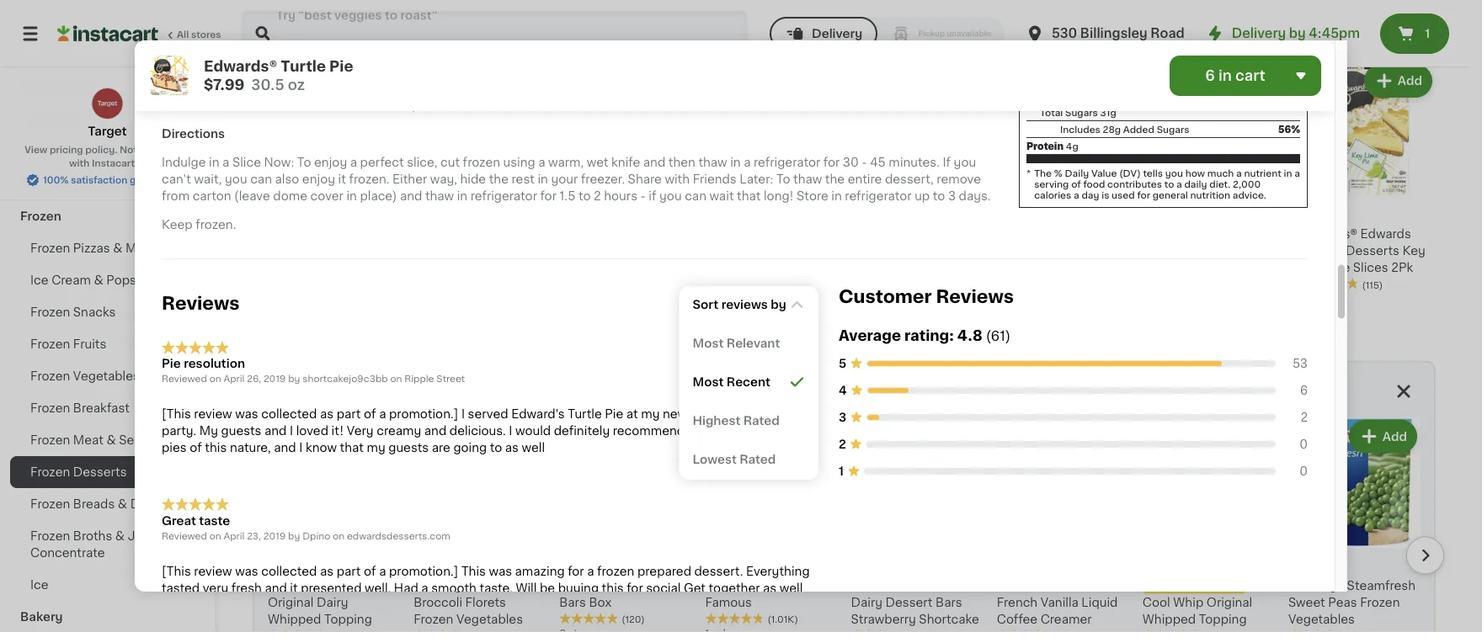 Task type: describe. For each thing, give the bounding box(es) containing it.
as up wip
[[320, 566, 334, 578]]

2,000
[[1233, 179, 1261, 189]]

a left day on the right top of page
[[1074, 190, 1080, 200]]

[this review was collected as part of a promotion.] this was amazing for a frozen prepared dessert. everything tasted very fresh and it presented well. had a smooth taste. will be buying this for social  get together as well as family dinners. was quite surprised with ho good it was.
[[162, 566, 810, 611]]

edwards® for edwards® turtle pie $7.99 30.5 oz
[[204, 59, 277, 74]]

1 vertical spatial most recent button
[[679, 364, 819, 401]]

was up the taste.
[[489, 566, 512, 578]]

frozen snacks link
[[10, 297, 205, 329]]

very
[[203, 583, 228, 594]]

0 vertical spatial -
[[862, 156, 867, 168]]

0 vertical spatial to
[[297, 156, 311, 168]]

well inside [this review was collected as part of a promotion.] this was amazing for a frozen prepared dessert. everything tasted very fresh and it presented well. had a smooth taste. will be buying this for social  get together as well as family dinners. was quite surprised with ho good it was.
[[780, 583, 803, 594]]

pie inside [this review was collected as part of a promotion.] i served edward's turtle pie at my new year's eve dinner party.  my guests and i loved it! very creamy and delicious.  i would definitely recommend it to anyone that likes pies of this nature, and i know that my guests are going to as well
[[605, 409, 624, 421]]

frozen inside birds eye steamfresh sweet peas frozen vegetables
[[1361, 597, 1400, 609]]

dessert inside marie callender's dutch apple pie frozen dessert
[[296, 262, 343, 274]]

0 horizontal spatial can
[[250, 173, 272, 185]]

most for most relevant button
[[693, 338, 724, 349]]

edward's
[[511, 409, 565, 421]]

1 vertical spatial snacks
[[73, 307, 116, 318]]

as up it!
[[320, 409, 334, 421]]

i down loved at the bottom left
[[299, 442, 303, 454]]

be
[[540, 583, 555, 594]]

to right up
[[933, 190, 945, 202]]

dairy inside the reddi-wip reddi wip original dairy whipped topping
[[317, 597, 348, 609]]

add button for reddi-wip reddi wip original dairy whipped topping
[[330, 422, 395, 452]]

2019 for pie resolution
[[264, 375, 286, 384]]

snacks & candy link
[[10, 168, 205, 200]]

target
[[88, 126, 127, 137]]

as down everything
[[763, 583, 777, 594]]

frozen inside marie callender's pumpkin pie frozen dessert
[[478, 245, 518, 257]]

and down 'either'
[[400, 190, 422, 202]]

$ for 6
[[1154, 207, 1160, 216]]

with inside indulge in a slice now: to enjoy a perfect slice, cut frozen using a warm, wet knife and then thaw in a refrigerator for 30 - 45 minutes. if you can't wait, you can also enjoy it frozen. either way, hide the rest in your freezer. share with friends later: to thaw the entire dessert, remove from carton (leave dome cover in place) and thaw in refrigerator for 1.5 to 2 hours - if you can wait that long! store in refrigerator up to 3 days.
[[665, 173, 690, 185]]

party.
[[162, 426, 197, 437]]

ice for ice cream & popsicles
[[30, 275, 49, 286]]

in inside field
[[1219, 69, 1232, 83]]

edwards® for edwards® edwards singles desserts key lime pie slices 2pk
[[1300, 229, 1358, 240]]

frozen down '100%'
[[20, 211, 61, 222]]

frozen down frozen vegetables
[[30, 403, 70, 414]]

not
[[120, 145, 137, 155]]

recommend
[[613, 426, 685, 437]]

tasted
[[162, 583, 200, 594]]

of down my
[[190, 442, 202, 454]]

this inside [this review was collected as part of a promotion.] i served edward's turtle pie at my new year's eve dinner party.  my guests and i loved it! very creamy and delicious.  i would definitely recommend it to anyone that likes pies of this nature, and i know that my guests are going to as well
[[205, 442, 227, 454]]

was for and
[[235, 566, 258, 578]]

and down loved at the bottom left
[[274, 442, 296, 454]]

produce
[[20, 51, 72, 62]]

in right the store
[[832, 190, 842, 202]]

on up bought at the left of page
[[390, 375, 402, 384]]

to down the 'year's' on the bottom left of the page
[[699, 426, 711, 437]]

$ 3 99
[[271, 558, 304, 576]]

0 horizontal spatial 8
[[1151, 36, 1157, 46]]

protein 4g
[[1027, 141, 1079, 151]]

vegetables inside birds eye steamfresh sweet peas frozen vegetables
[[1289, 614, 1355, 626]]

day
[[1082, 190, 1100, 200]]

ho
[[416, 599, 431, 611]]

eye inside 2 birds eye steamfresh broccoli florets frozen vegetables
[[447, 580, 469, 592]]

0 vertical spatial meat
[[20, 147, 51, 158]]

0 horizontal spatial guests
[[221, 426, 262, 437]]

2019 for great taste
[[263, 532, 286, 541]]

relevant
[[727, 338, 780, 349]]

for left 1.5
[[540, 190, 557, 202]]

dairy inside good humor frozen dairy dessert bars strawberry shortcake
[[851, 597, 883, 609]]

sweet inside the milo sweet tea, famous
[[733, 580, 770, 592]]

31g
[[1101, 108, 1117, 117]]

of inside [this review was collected as part of a promotion.] this was amazing for a frozen prepared dessert. everything tasted very fresh and it presented well. had a smooth taste. will be buying this for social  get together as well as family dinners. was quite surprised with ho good it was.
[[364, 566, 376, 578]]

1 horizontal spatial my
[[641, 409, 660, 421]]

1 vertical spatial enjoy
[[302, 173, 335, 185]]

$ for 4
[[1304, 207, 1310, 216]]

delivery for delivery by 4:45pm
[[1232, 27, 1287, 40]]

vegetables inside 2 birds eye steamfresh broccoli florets frozen vegetables
[[457, 614, 523, 626]]

1 vertical spatial (115)
[[1362, 281, 1383, 290]]

& inside the ice cream & popsicles link
[[94, 275, 103, 286]]

and up the are
[[424, 426, 447, 437]]

1 horizontal spatial thaw
[[699, 156, 728, 168]]

pie inside marie callender's pumpkin pie frozen dessert
[[457, 245, 475, 257]]

remove
[[937, 173, 981, 185]]

reviewed for pie
[[162, 375, 207, 384]]

frozen breakfast link
[[10, 393, 205, 425]]

frozen inside good humor frozen dairy dessert bars strawberry shortcake
[[931, 580, 970, 592]]

target logo image
[[91, 88, 123, 120]]

0 horizontal spatial 1
[[839, 466, 844, 477]]

snickers
[[560, 580, 622, 592]]

callender's for pie
[[439, 229, 505, 240]]

& inside meat & seafood link
[[54, 147, 64, 158]]

marie callender's dutch apple pie frozen dessert
[[253, 229, 356, 274]]

1 horizontal spatial can
[[685, 190, 707, 202]]

2 horizontal spatial refrigerator
[[845, 190, 912, 202]]

& inside snacks & candy link
[[67, 179, 77, 190]]

pricing
[[50, 145, 83, 155]]

530 billingsley road
[[1052, 27, 1185, 40]]

a right nutrient
[[1295, 168, 1301, 178]]

a up ho
[[421, 583, 428, 594]]

0 horizontal spatial all
[[177, 30, 189, 39]]

lee
[[1180, 229, 1201, 240]]

service type group
[[770, 17, 1005, 51]]

0 horizontal spatial desserts
[[73, 467, 127, 478]]

wip
[[369, 580, 392, 592]]

presented
[[301, 583, 362, 594]]

all stores
[[177, 30, 221, 39]]

1 coffee from the top
[[997, 580, 1038, 592]]

popsicles
[[106, 275, 164, 286]]

3 inside indulge in a slice now: to enjoy a perfect slice, cut frozen using a warm, wet knife and then thaw in a refrigerator for 30 - 45 minutes. if you can't wait, you can also enjoy it frozen. either way, hide the rest in your freezer. share with friends later: to thaw the entire dessert, remove from carton (leave dome cover in place) and thaw in refrigerator for 1.5 to 2 hours - if you can wait that long! store in refrigerator up to 3 days.
[[948, 190, 956, 202]]

99 inside $ 3 99
[[291, 559, 304, 568]]

i left loved at the bottom left
[[290, 426, 293, 437]]

53
[[1293, 358, 1308, 370]]

frozen vegetables
[[30, 371, 140, 382]]

2 down 5 on the right bottom of the page
[[839, 439, 846, 450]]

most for bottommost most recent button
[[693, 376, 724, 388]]

perfect
[[360, 156, 404, 168]]

a left the 'perfect'
[[350, 156, 357, 168]]

by inside great taste reviewed on april 23, 2019 by dpino on edwardsdesserts.com
[[288, 532, 300, 541]]

and up "nature," at bottom left
[[265, 426, 287, 437]]

to right 1.5
[[579, 190, 591, 202]]

frozen down frozen desserts
[[30, 499, 70, 510]]

in up friends
[[731, 156, 741, 168]]

x
[[560, 36, 566, 46]]

36 for (115)
[[702, 36, 714, 46]]

0 horizontal spatial reviews
[[162, 294, 240, 312]]

you inside * the % daily value (dv) tells you how much a nutrient in a serving of food contributes to a daily diet. 2,000 calories a day is used for general nutrition advice.
[[1166, 168, 1183, 178]]

served
[[468, 409, 508, 421]]

and inside [this review was collected as part of a promotion.] this was amazing for a frozen prepared dessert. everything tasted very fresh and it presented well. had a smooth taste. will be buying this for social  get together as well as family dinners. was quite surprised with ho good it was.
[[265, 583, 287, 594]]

frozen fruits
[[30, 339, 106, 350]]

add for birds eye steamfresh broccoli florets frozen vegetables
[[508, 431, 533, 443]]

frozen inside 2 birds eye steamfresh broccoli florets frozen vegetables
[[414, 614, 454, 626]]

& inside frozen meat & seafood 'link'
[[106, 435, 116, 446]]

$ for 3
[[271, 559, 277, 568]]

by inside delivery by 4:45pm "link"
[[1290, 27, 1306, 40]]

together inside [this review was collected as part of a promotion.] this was amazing for a frozen prepared dessert. everything tasted very fresh and it presented well. had a smooth taste. will be buying this for social  get together as well as family dinners. was quite surprised with ho good it was.
[[709, 583, 760, 594]]

sponsored badge image
[[1300, 33, 1351, 43]]

99 down wait
[[724, 207, 736, 216]]

100% satisfaction guarantee button
[[26, 170, 189, 187]]

0 for 1
[[1300, 466, 1308, 477]]

a left "slice" on the left top of page
[[222, 156, 229, 168]]

(leave
[[234, 190, 270, 202]]

a up later:
[[744, 156, 751, 168]]

original inside the reddi-wip reddi wip original dairy whipped topping
[[268, 597, 314, 609]]

highest
[[693, 415, 741, 427]]

humor
[[887, 580, 928, 592]]

a up wip
[[379, 566, 386, 578]]

with inside [this review was collected as part of a promotion.] this was amazing for a frozen prepared dessert. everything tasted very fresh and it presented well. had a smooth taste. will be buying this for social  get together as well as family dinners. was quite surprised with ho good it was.
[[388, 599, 413, 611]]

dessert inside good humor frozen dairy dessert bars strawberry shortcake
[[886, 597, 933, 609]]

on down taste
[[209, 532, 221, 541]]

now:
[[264, 156, 294, 168]]

turtle inside edwards® turtle pie $7.99 30.5 oz
[[281, 59, 326, 74]]

pie inside marie callender's dutch apple pie frozen dessert
[[330, 245, 348, 257]]

ice for ice
[[30, 580, 49, 591]]

0 vertical spatial enjoy
[[314, 156, 347, 168]]

on down resolution
[[209, 375, 221, 384]]

2 inside indulge in a slice now: to enjoy a perfect slice, cut frozen using a warm, wet knife and then thaw in a refrigerator for 30 - 45 minutes. if you can't wait, you can also enjoy it frozen. either way, hide the rest in your freezer. share with friends later: to thaw the entire dessert, remove from carton (leave dome cover in place) and thaw in refrigerator for 1.5 to 2 hours - if you can wait that long! store in refrigerator up to 3 days.
[[594, 190, 601, 202]]

2 inside 2 birds eye steamfresh broccoli florets frozen vegetables
[[423, 558, 435, 576]]

place)
[[360, 190, 397, 202]]

product group containing 8 oz
[[1300, 0, 1436, 47]]

wip
[[308, 580, 329, 592]]

& inside frozen breads & doughs link
[[118, 499, 127, 510]]

ice cream & popsicles
[[30, 275, 164, 286]]

add button for cool whip original whipped topping
[[1205, 422, 1270, 452]]

key
[[1403, 245, 1426, 257]]

customer
[[839, 287, 932, 305]]

frozen down frozen snacks
[[30, 339, 70, 350]]

dome
[[273, 190, 307, 202]]

it up was
[[290, 583, 298, 594]]

for left 30
[[824, 156, 840, 168]]

0 vertical spatial recent
[[740, 297, 784, 309]]

dessert,
[[885, 173, 934, 185]]

1 vertical spatial that
[[761, 426, 785, 437]]

all inside sara lee pound cake, all butter, family size
[[1151, 245, 1165, 257]]

ice inside "4 snickers ice cream bars box"
[[625, 580, 643, 592]]

that inside indulge in a slice now: to enjoy a perfect slice, cut frozen using a warm, wet knife and then thaw in a refrigerator for 30 - 45 minutes. if you can't wait, you can also enjoy it frozen. either way, hide the rest in your freezer. share with friends later: to thaw the entire dessert, remove from carton (leave dome cover in place) and thaw in refrigerator for 1.5 to 2 hours - if you can wait that long! store in refrigerator up to 3 days.
[[737, 190, 761, 202]]

in right cover at top
[[347, 190, 357, 202]]

florets
[[465, 597, 506, 609]]

4.8
[[958, 329, 983, 343]]

0 horizontal spatial my
[[367, 442, 386, 454]]

good humor frozen dairy dessert bars strawberry shortcake
[[851, 580, 980, 626]]

add button for birds eye steamfresh sweet peas frozen vegetables
[[1351, 422, 1416, 452]]

(27)
[[1213, 23, 1231, 32]]

delivery button
[[770, 17, 878, 51]]

7
[[1010, 206, 1021, 224]]

0 horizontal spatial (115)
[[764, 23, 785, 32]]

birds eye steamfresh sweet peas frozen vegetables
[[1289, 580, 1416, 626]]

2 horizontal spatial 4
[[1310, 206, 1322, 224]]

$3.89 element
[[851, 204, 987, 226]]

frozen inside marie callender's dutch apple pie frozen dessert
[[253, 262, 293, 274]]

edwards® for edwards® edwards premium desserts cookies and crème pie
[[702, 229, 759, 240]]

broccoli
[[414, 597, 462, 609]]

6 in cart
[[1206, 69, 1266, 83]]

daily
[[1185, 179, 1208, 189]]

you right if
[[660, 190, 682, 202]]

cool
[[1143, 597, 1171, 609]]

vegetables inside frozen vegetables link
[[73, 371, 140, 382]]

69
[[1324, 207, 1337, 216]]

also
[[275, 173, 299, 185]]

you down "slice" on the left top of page
[[225, 173, 247, 185]]

by inside pie resolution reviewed on april 26, 2019 by shortcakejo9c3bb on ripple street
[[288, 375, 300, 384]]

part for had
[[337, 566, 361, 578]]

it left was.
[[468, 599, 476, 611]]

delivery for delivery
[[812, 28, 863, 40]]

0 horizontal spatial refrigerator
[[471, 190, 537, 202]]

knife
[[612, 156, 640, 168]]

birds inside 2 birds eye steamfresh broccoli florets frozen vegetables
[[414, 580, 444, 592]]

1 horizontal spatial to
[[777, 173, 791, 185]]

in down "hide"
[[457, 190, 468, 202]]

a up 2,000
[[1237, 168, 1242, 178]]

was for my
[[235, 409, 258, 421]]

0 vertical spatial cream
[[52, 275, 91, 286]]

a inside [this review was collected as part of a promotion.] i served edward's turtle pie at my new year's eve dinner party.  my guests and i loved it! very creamy and delicious.  i would definitely recommend it to anyone that likes pies of this nature, and i know that my guests are going to as well
[[379, 409, 386, 421]]

1 the from the left
[[489, 173, 509, 185]]

frozen pizzas & meals link
[[10, 233, 205, 265]]

steamfresh inside birds eye steamfresh sweet peas frozen vegetables
[[1347, 580, 1416, 592]]

view pricing policy. not affiliated with instacart.
[[25, 145, 182, 168]]

in right rest at the left top
[[538, 173, 548, 185]]

2 vertical spatial that
[[340, 442, 364, 454]]

pie inside edwards® turtle pie $7.99 30.5 oz
[[329, 59, 353, 74]]

i left would
[[509, 426, 513, 437]]

candy
[[80, 179, 120, 190]]

promotion.] for smooth
[[389, 566, 459, 578]]

marie for marie callender's dutch apple pie frozen dessert
[[253, 229, 286, 240]]

april for taste
[[224, 532, 245, 541]]

sweet inside birds eye steamfresh sweet peas frozen vegetables
[[1289, 597, 1326, 609]]

0 vertical spatial most recent button
[[683, 290, 815, 317]]

frozen down the frozen fruits in the left bottom of the page
[[30, 371, 70, 382]]

2 coffee from the top
[[997, 614, 1038, 626]]

size
[[1252, 245, 1277, 257]]

a right using
[[538, 156, 545, 168]]

dessert inside marie callender's pumpkin pie frozen dessert
[[402, 262, 449, 274]]

in left stock
[[897, 294, 906, 303]]

taste
[[199, 515, 230, 527]]

frozen inside [this review was collected as part of a promotion.] this was amazing for a frozen prepared dessert. everything tasted very fresh and it presented well. had a smooth taste. will be buying this for social  get together as well as family dinners. was quite surprised with ho good it was.
[[597, 566, 635, 578]]

ripple
[[405, 375, 434, 384]]

pie inside pie resolution reviewed on april 26, 2019 by shortcakejo9c3bb on ripple street
[[162, 358, 181, 370]]

highest rated
[[693, 415, 780, 427]]

add for milo sweet tea, famous
[[800, 431, 824, 443]]

peas
[[1329, 597, 1358, 609]]

3%
[[1285, 40, 1301, 50]]

cookies
[[702, 262, 750, 274]]

steamfresh inside 2 birds eye steamfresh broccoli florets frozen vegetables
[[472, 580, 541, 592]]

17.8 oz button
[[1001, 0, 1137, 32]]

530 billingsley road button
[[1025, 10, 1185, 57]]

6 for 6 in cart
[[1206, 69, 1215, 83]]

know
[[306, 442, 337, 454]]

(690)
[[315, 23, 341, 32]]

many
[[868, 294, 895, 303]]

1 vertical spatial 8 oz
[[1151, 36, 1170, 46]]

add for edwards® edwards singles desserts key lime pie slices 2pk
[[1398, 75, 1423, 87]]

lime
[[1300, 262, 1329, 274]]

great
[[162, 515, 196, 527]]

2 the from the left
[[825, 173, 845, 185]]

[this for [this review was collected as part of a promotion.] i served edward's turtle pie at my new year's eve dinner party.  my guests and i loved it! very creamy and delicious.  i would definitely recommend it to anyone that likes pies of this nature, and i know that my guests are going to as well
[[162, 409, 191, 421]]

save
[[1204, 582, 1226, 592]]

as down tasted
[[162, 599, 175, 611]]

everything
[[746, 566, 810, 578]]

how
[[1186, 168, 1205, 178]]

seafood inside 'link'
[[119, 435, 169, 446]]

to inside * the % daily value (dv) tells you how much a nutrient in a serving of food contributes to a daily diet. 2,000 calories a day is used for general nutrition advice.
[[1165, 179, 1175, 189]]

3 up reddi-
[[277, 558, 289, 576]]

1 vertical spatial most recent
[[693, 376, 771, 388]]

add for cool whip original whipped topping
[[1237, 431, 1262, 443]]

and inside edwards® edwards premium desserts cookies and crème pie
[[753, 262, 775, 274]]

part for loved
[[337, 409, 361, 421]]

2 left x
[[552, 36, 558, 46]]

add for sara lee pound cake, all butter, family size
[[1249, 75, 1273, 87]]

desserts for pie
[[1346, 245, 1400, 257]]

meat & seafood link
[[10, 136, 205, 168]]

original inside spend $32, save $5 cool whip original whipped topping
[[1207, 597, 1253, 609]]

frozen inside indulge in a slice now: to enjoy a perfect slice, cut frozen using a warm, wet knife and then thaw in a refrigerator for 30 - 45 minutes. if you can't wait, you can also enjoy it frozen. either way, hide the rest in your freezer. share with friends later: to thaw the entire dessert, remove from carton (leave dome cover in place) and thaw in refrigerator for 1.5 to 2 hours - if you can wait that long! store in refrigerator up to 3 days.
[[463, 156, 500, 168]]

pie inside edwards® edwards singles desserts key lime pie slices 2pk
[[1332, 262, 1351, 274]]

add for birds eye steamfresh sweet peas frozen vegetables
[[1383, 431, 1408, 443]]

frozen. inside indulge in a slice now: to enjoy a perfect slice, cut frozen using a warm, wet knife and then thaw in a refrigerator for 30 - 45 minutes. if you can't wait, you can also enjoy it frozen. either way, hide the rest in your freezer. share with friends later: to thaw the entire dessert, remove from carton (leave dome cover in place) and thaw in refrigerator for 1.5 to 2 hours - if you can wait that long! store in refrigerator up to 3 days.
[[349, 173, 390, 185]]

36 oz for (690)
[[253, 36, 278, 46]]



Task type: vqa. For each thing, say whether or not it's contained in the screenshot.
"Add" button for Birds Eye Steamfresh Sweet Peas Frozen Vegetables
yes



Task type: locate. For each thing, give the bounding box(es) containing it.
0 horizontal spatial 6
[[1160, 206, 1172, 224]]

frozen up the snickers
[[597, 566, 635, 578]]

for left social
[[627, 583, 643, 594]]

frequently bought together
[[268, 386, 478, 400]]

prepared
[[638, 566, 692, 578]]

0 vertical spatial together
[[412, 386, 478, 400]]

1 vertical spatial (61)
[[986, 330, 1011, 343]]

pie inside edwards® edwards premium desserts cookies and crème pie
[[702, 279, 720, 291]]

cholesterol 10mg
[[1027, 40, 1114, 50]]

0 horizontal spatial steamfresh
[[472, 580, 541, 592]]

a up general
[[1177, 179, 1182, 189]]

0 vertical spatial rated
[[744, 415, 780, 427]]

1 whipped from the left
[[268, 614, 321, 626]]

1 vertical spatial collected
[[261, 566, 317, 578]]

well inside [this review was collected as part of a promotion.] i served edward's turtle pie at my new year's eve dinner party.  my guests and i loved it! very creamy and delicious.  i would definitely recommend it to anyone that likes pies of this nature, and i know that my guests are going to as well
[[522, 442, 545, 454]]

2 topping from the left
[[1199, 614, 1247, 626]]

to down "delicious."
[[490, 442, 502, 454]]

1 2019 from the top
[[264, 375, 286, 384]]

turtle inside [this review was collected as part of a promotion.] i served edward's turtle pie at my new year's eve dinner party.  my guests and i loved it! very creamy and delicious.  i would definitely recommend it to anyone that likes pies of this nature, and i know that my guests are going to as well
[[568, 409, 602, 421]]

collected inside [this review was collected as part of a promotion.] this was amazing for a frozen prepared dessert. everything tasted very fresh and it presented well. had a smooth taste. will be buying this for social  get together as well as family dinners. was quite surprised with ho good it was.
[[261, 566, 317, 578]]

0 horizontal spatial 4
[[569, 558, 582, 576]]

★★★★★
[[253, 20, 312, 32], [253, 20, 312, 32], [402, 20, 461, 32], [402, 20, 461, 32], [552, 20, 611, 32], [552, 20, 611, 32], [702, 20, 761, 32], [702, 20, 761, 32], [1151, 20, 1209, 32], [1151, 20, 1209, 32], [1001, 245, 1060, 256], [1001, 245, 1060, 256], [702, 278, 761, 290], [702, 278, 761, 290], [1300, 278, 1359, 290], [1300, 278, 1359, 290], [162, 341, 229, 354], [162, 341, 229, 354], [162, 498, 229, 511], [162, 498, 229, 511], [560, 613, 619, 625], [560, 613, 619, 625], [705, 613, 764, 625], [705, 613, 764, 625]]

530
[[1052, 27, 1078, 40]]

add button for snickers ice cream bars box
[[622, 422, 687, 452]]

1 horizontal spatial frozen
[[597, 566, 635, 578]]

reviewed down resolution
[[162, 375, 207, 384]]

& right the view on the left of the page
[[54, 147, 64, 158]]

frozen link
[[10, 200, 205, 233]]

friends
[[693, 173, 737, 185]]

steamfresh up was.
[[472, 580, 541, 592]]

with inside the view pricing policy. not affiliated with instacart.
[[69, 159, 90, 168]]

1 topping from the left
[[324, 614, 372, 626]]

april left 23,
[[224, 532, 245, 541]]

oz inside edwards® turtle pie $7.99 30.5 oz
[[288, 78, 305, 92]]

add for snickers ice cream bars box
[[654, 431, 678, 443]]

0 vertical spatial frozen
[[463, 156, 500, 168]]

cream up frozen snacks
[[52, 275, 91, 286]]

1 steamfresh from the left
[[472, 580, 541, 592]]

spend $32, save $5 cool whip original whipped topping
[[1143, 582, 1253, 626]]

refrigerator down entire
[[845, 190, 912, 202]]

0 vertical spatial 8
[[1300, 21, 1306, 30]]

the left rest at the left top
[[489, 173, 509, 185]]

0 vertical spatial 4
[[1310, 206, 1322, 224]]

topping inside the reddi-wip reddi wip original dairy whipped topping
[[324, 614, 372, 626]]

1 vertical spatial april
[[224, 532, 245, 541]]

1 callender's from the left
[[289, 229, 356, 240]]

6
[[1206, 69, 1215, 83], [1160, 206, 1172, 224], [1300, 385, 1308, 397]]

8 oz right billingsley
[[1151, 36, 1170, 46]]

crusts,
[[927, 229, 969, 240]]

6 for 6
[[1300, 385, 1308, 397]]

was.
[[479, 599, 505, 611]]

pie down (690)
[[329, 59, 353, 74]]

ice left social
[[625, 580, 643, 592]]

item carousel region
[[268, 410, 1445, 633]]

99 inside 7 99
[[1023, 207, 1036, 216]]

reviewed inside great taste reviewed on april 23, 2019 by dpino on edwardsdesserts.com
[[162, 532, 207, 541]]

edwards inside edwards® edwards premium desserts cookies and crème pie
[[762, 229, 813, 240]]

great taste reviewed on april 23, 2019 by dpino on edwardsdesserts.com
[[162, 515, 451, 541]]

0 vertical spatial seafood
[[67, 147, 118, 158]]

desserts for crème
[[757, 245, 811, 257]]

2 horizontal spatial dessert
[[886, 597, 933, 609]]

edwards for edwards® edwards singles desserts key lime pie slices 2pk
[[1361, 229, 1412, 240]]

satisfaction
[[71, 176, 127, 185]]

promotion.] for very
[[389, 409, 459, 421]]

[this inside [this review was collected as part of a promotion.] this was amazing for a frozen prepared dessert. everything tasted very fresh and it presented well. had a smooth taste. will be buying this for social  get together as well as family dinners. was quite surprised with ho good it was.
[[162, 566, 191, 578]]

add button for milo sweet tea, famous
[[768, 422, 833, 452]]

section
[[253, 361, 1445, 633]]

review up my
[[194, 409, 232, 421]]

1 horizontal spatial guests
[[389, 442, 429, 454]]

days.
[[959, 190, 991, 202]]

1 bars from the left
[[560, 597, 586, 609]]

0 horizontal spatial 36
[[253, 36, 265, 46]]

0 vertical spatial most
[[706, 297, 737, 309]]

0 horizontal spatial thaw
[[425, 190, 454, 202]]

sweet left the peas
[[1289, 597, 1326, 609]]

2 original from the left
[[1207, 597, 1253, 609]]

by inside sort reviews by 'button'
[[771, 299, 787, 311]]

2 part from the top
[[337, 566, 361, 578]]

& left juice
[[115, 531, 125, 543]]

-
[[862, 156, 867, 168], [641, 190, 646, 202]]

1 horizontal spatial snacks
[[73, 307, 116, 318]]

1 horizontal spatial 36
[[702, 36, 714, 46]]

2 whipped from the left
[[1143, 614, 1196, 626]]

topping inside spend $32, save $5 cool whip original whipped topping
[[1199, 614, 1247, 626]]

$ down general
[[1154, 207, 1160, 216]]

is
[[1102, 190, 1110, 200]]

0 vertical spatial can
[[250, 173, 272, 185]]

1 horizontal spatial original
[[1207, 597, 1253, 609]]

of
[[1072, 179, 1081, 189], [364, 409, 376, 421], [190, 442, 202, 454], [364, 566, 376, 578]]

lowest rated button
[[679, 441, 819, 478]]

99
[[724, 207, 736, 216], [1023, 207, 1036, 216], [291, 559, 304, 568], [728, 559, 741, 568]]

review inside [this review was collected as part of a promotion.] i served edward's turtle pie at my new year's eve dinner party.  my guests and i loved it! very creamy and delicious.  i would definitely recommend it to anyone that likes pies of this nature, and i know that my guests are going to as well
[[194, 409, 232, 421]]

delivery inside "link"
[[1232, 27, 1287, 40]]

& inside frozen broths & juice concentrate
[[115, 531, 125, 543]]

2019 right 26,
[[264, 375, 286, 384]]

frozen up shortcake
[[931, 580, 970, 592]]

highest rated button
[[679, 402, 819, 440]]

topping down the save
[[1199, 614, 1247, 626]]

1 vertical spatial reviewed
[[162, 532, 207, 541]]

2 36 oz from the left
[[702, 36, 727, 46]]

1 vertical spatial thaw
[[794, 173, 822, 185]]

1 horizontal spatial (61)
[[1063, 247, 1080, 256]]

delivery left fl
[[812, 28, 863, 40]]

0 vertical spatial 8 oz
[[1300, 21, 1320, 30]]

0 vertical spatial frozen.
[[349, 173, 390, 185]]

snacks & candy
[[20, 179, 120, 190]]

frozen down broccoli
[[414, 614, 454, 626]]

1 horizontal spatial steamfresh
[[1347, 580, 1416, 592]]

8 oz button
[[1300, 0, 1436, 32]]

steamfresh down $1.49 element
[[1347, 580, 1416, 592]]

later:
[[740, 173, 774, 185]]

0 for 2
[[1300, 439, 1308, 450]]

whipped down was
[[268, 614, 321, 626]]

0 horizontal spatial to
[[297, 156, 311, 168]]

bought
[[354, 386, 409, 400]]

1 horizontal spatial vegetables
[[457, 614, 523, 626]]

up
[[915, 190, 930, 202]]

add button
[[1217, 66, 1282, 97], [1366, 66, 1431, 97], [330, 422, 395, 452], [476, 422, 541, 452], [622, 422, 687, 452], [768, 422, 833, 452], [913, 422, 979, 452], [1059, 422, 1124, 452], [1205, 422, 1270, 452], [1351, 422, 1416, 452]]

& inside frozen pizzas & meals link
[[113, 243, 123, 254]]

1 horizontal spatial reviews
[[936, 287, 1014, 305]]

guests down creamy
[[389, 442, 429, 454]]

billingsley
[[1081, 27, 1148, 40]]

includes 28g added sugars
[[1061, 125, 1190, 134]]

0 vertical spatial (61)
[[1063, 247, 1080, 256]]

2 reviewed from the top
[[162, 532, 207, 541]]

with down meat & seafood
[[69, 159, 90, 168]]

pie inside pillsbury pie crusts, deep dish
[[905, 229, 924, 240]]

1 vertical spatial cream
[[646, 580, 686, 592]]

1 vertical spatial meat
[[73, 435, 103, 446]]

product group containing 2
[[414, 417, 546, 633]]

reviews
[[936, 287, 1014, 305], [162, 294, 240, 312]]

1 vertical spatial guests
[[389, 442, 429, 454]]

product group containing 6
[[1151, 61, 1287, 273]]

1 horizontal spatial 8 oz
[[1300, 21, 1320, 30]]

1 horizontal spatial $
[[1154, 207, 1160, 216]]

eye inside birds eye steamfresh sweet peas frozen vegetables
[[1322, 580, 1344, 592]]

that down dinner
[[761, 426, 785, 437]]

4 for 4
[[839, 385, 847, 397]]

hide
[[460, 173, 486, 185]]

$ inside $ 3 99
[[271, 559, 277, 568]]

0 vertical spatial sugars
[[1066, 108, 1098, 117]]

dairy
[[20, 83, 53, 94], [317, 597, 348, 609], [851, 597, 883, 609]]

keep
[[162, 219, 193, 231]]

produce link
[[10, 40, 205, 72]]

1 april from the top
[[224, 375, 245, 384]]

36 oz for (115)
[[702, 36, 727, 46]]

edwards® inside edwards® turtle pie $7.99 30.5 oz
[[204, 59, 277, 74]]

1 vertical spatial -
[[641, 190, 646, 202]]

edwards® inside edwards® edwards singles desserts key lime pie slices 2pk
[[1300, 229, 1358, 240]]

0 vertical spatial with
[[69, 159, 90, 168]]

(61) right 4.8
[[986, 330, 1011, 343]]

1 36 oz from the left
[[253, 36, 278, 46]]

customer reviews
[[839, 287, 1014, 305]]

april
[[224, 375, 245, 384], [224, 532, 245, 541]]

& inside dairy & eggs link
[[56, 83, 66, 94]]

1 vertical spatial turtle
[[568, 409, 602, 421]]

8 inside "button"
[[1300, 21, 1306, 30]]

it down the 'year's' on the bottom left of the page
[[688, 426, 696, 437]]

100%
[[43, 176, 69, 185]]

april for resolution
[[224, 375, 245, 384]]

desserts up "slices"
[[1346, 245, 1400, 257]]

0 horizontal spatial eye
[[447, 580, 469, 592]]

cream inside "4 snickers ice cream bars box"
[[646, 580, 686, 592]]

i up "delicious."
[[462, 409, 465, 421]]

bars
[[560, 597, 586, 609], [936, 597, 963, 609]]

can up (leave
[[250, 173, 272, 185]]

directions
[[162, 128, 225, 140]]

turtle up definitely
[[568, 409, 602, 421]]

butter,
[[1168, 245, 1208, 257]]

resolution
[[184, 358, 245, 370]]

2 0 from the top
[[1300, 466, 1308, 477]]

fresh
[[231, 583, 262, 594]]

you up remove at the right of page
[[954, 156, 976, 168]]

marie callender's pumpkin pie frozen dessert button
[[402, 61, 539, 306]]

2 2019 from the top
[[263, 532, 286, 541]]

cut
[[441, 156, 460, 168]]

0 horizontal spatial delivery
[[812, 28, 863, 40]]

1 vertical spatial this
[[602, 583, 624, 594]]

instacart logo image
[[57, 24, 158, 44]]

3 up the milo
[[715, 558, 727, 576]]

3 down 5 on the right bottom of the page
[[839, 412, 847, 424]]

1 review from the top
[[194, 409, 232, 421]]

add button for birds eye steamfresh broccoli florets frozen vegetables
[[476, 422, 541, 452]]

was inside [this review was collected as part of a promotion.] i served edward's turtle pie at my new year's eve dinner party.  my guests and i loved it! very creamy and delicious.  i would definitely recommend it to anyone that likes pies of this nature, and i know that my guests are going to as well
[[235, 409, 258, 421]]

by up frequently
[[288, 375, 300, 384]]

collected up reddi-
[[261, 566, 317, 578]]

2 horizontal spatial thaw
[[794, 173, 822, 185]]

pillsbury
[[851, 229, 902, 240]]

meat inside 'link'
[[73, 435, 103, 446]]

0 horizontal spatial -
[[641, 190, 646, 202]]

0 vertical spatial part
[[337, 409, 361, 421]]

4 inside "4 snickers ice cream bars box"
[[569, 558, 582, 576]]

1 vertical spatial [this
[[162, 566, 191, 578]]

0 vertical spatial [this
[[162, 409, 191, 421]]

1 vertical spatial 4
[[839, 385, 847, 397]]

pie up 26
[[702, 279, 720, 291]]

& down frozen breakfast link
[[106, 435, 116, 446]]

of up "very"
[[364, 409, 376, 421]]

beverages
[[20, 115, 85, 126]]

0 horizontal spatial dessert
[[296, 262, 343, 274]]

edwardsdesserts.com
[[347, 532, 451, 541]]

1 horizontal spatial 6
[[1206, 69, 1215, 83]]

edwards for edwards® edwards premium desserts cookies and crème pie
[[762, 229, 813, 240]]

1 horizontal spatial meat
[[73, 435, 103, 446]]

1 part from the top
[[337, 409, 361, 421]]

2 bars from the left
[[936, 597, 963, 609]]

1 36 from the left
[[253, 36, 265, 46]]

are
[[432, 442, 451, 454]]

99 inside 3 99
[[728, 559, 741, 568]]

frozen pizzas & meals
[[30, 243, 161, 254]]

30
[[843, 156, 859, 168]]

collected for and
[[261, 409, 317, 421]]

desserts inside edwards® edwards premium desserts cookies and crème pie
[[757, 245, 811, 257]]

& left eggs
[[56, 83, 66, 94]]

add for reddi-wip reddi wip original dairy whipped topping
[[362, 431, 387, 443]]

for inside * the % daily value (dv) tells you how much a nutrient in a serving of food contributes to a daily diet. 2,000 calories a day is used for general nutrition advice.
[[1138, 190, 1151, 200]]

1 birds from the left
[[414, 580, 444, 592]]

1 edwards from the left
[[762, 229, 813, 240]]

collected for presented
[[261, 566, 317, 578]]

38
[[402, 36, 415, 46]]

0 horizontal spatial vegetables
[[73, 371, 140, 382]]

reviewed for great
[[162, 532, 207, 541]]

and up (57)
[[753, 262, 775, 274]]

1 horizontal spatial refrigerator
[[754, 156, 821, 168]]

edwards® up 'singles'
[[1300, 229, 1358, 240]]

4 up buying
[[569, 558, 582, 576]]

frozen up the frozen fruits in the left bottom of the page
[[30, 307, 70, 318]]

pie right "apple"
[[330, 245, 348, 257]]

review for party.
[[194, 409, 232, 421]]

fruits
[[73, 339, 106, 350]]

3 99
[[715, 558, 741, 576]]

2 edwards from the left
[[1361, 229, 1412, 240]]

day
[[602, 229, 626, 240]]

together inside 'section'
[[412, 386, 478, 400]]

this up box
[[602, 583, 624, 594]]

rated for lowest rated
[[740, 454, 776, 466]]

edwards®
[[204, 59, 277, 74], [702, 229, 759, 240], [1300, 229, 1358, 240]]

2 review from the top
[[194, 566, 232, 578]]

bars inside good humor frozen dairy dessert bars strawberry shortcake
[[936, 597, 963, 609]]

2 eye from the left
[[1322, 580, 1344, 592]]

1 vertical spatial together
[[709, 583, 760, 594]]

frozen inside 'link'
[[30, 435, 70, 446]]

sugars up includes
[[1066, 108, 1098, 117]]

milo
[[705, 580, 730, 592]]

0 vertical spatial coffee
[[997, 580, 1038, 592]]

[this for [this review was collected as part of a promotion.] this was amazing for a frozen prepared dessert. everything tasted very fresh and it presented well. had a smooth taste. will be buying this for social  get together as well as family dinners. was quite surprised with ho good it was.
[[162, 566, 191, 578]]

1 [this from the top
[[162, 409, 191, 421]]

0 horizontal spatial $
[[271, 559, 277, 568]]

a down bought at the left of page
[[379, 409, 386, 421]]

2 april from the top
[[224, 532, 245, 541]]

original down reddi-
[[268, 597, 314, 609]]

that down "very"
[[340, 442, 364, 454]]

1 reviewed from the top
[[162, 375, 207, 384]]

promotion.] inside [this review was collected as part of a promotion.] i served edward's turtle pie at my new year's eve dinner party.  my guests and i loved it! very creamy and delicious.  i would definitely recommend it to anyone that likes pies of this nature, and i know that my guests are going to as well
[[389, 409, 459, 421]]

contributes
[[1108, 179, 1163, 189]]

2 vertical spatial thaw
[[425, 190, 454, 202]]

april inside great taste reviewed on april 23, 2019 by dpino on edwardsdesserts.com
[[224, 532, 245, 541]]

fl
[[875, 21, 882, 30]]

99 up reddi-
[[291, 559, 304, 568]]

56%
[[1279, 125, 1301, 134]]

45
[[870, 156, 886, 168]]

pie right pumpkin
[[457, 245, 475, 257]]

recent up eve
[[727, 376, 771, 388]]

callender's inside marie callender's dutch apple pie frozen dessert
[[289, 229, 356, 240]]

marie for marie callender's pumpkin pie frozen dessert
[[402, 229, 436, 240]]

in inside * the % daily value (dv) tells you how much a nutrient in a serving of food contributes to a daily diet. 2,000 calories a day is used for general nutrition advice.
[[1284, 168, 1293, 178]]

frozen inside frozen broths & juice concentrate
[[30, 531, 70, 543]]

add button for sara lee pound cake, all butter, family size
[[1217, 66, 1282, 97]]

rated for highest rated
[[744, 415, 780, 427]]

sugars for total
[[1066, 108, 1098, 117]]

8 oz inside 8 oz "button"
[[1300, 21, 1320, 30]]

0 vertical spatial april
[[224, 375, 245, 384]]

$1.49 element
[[1289, 556, 1421, 578]]

freezer.
[[581, 173, 625, 185]]

1 horizontal spatial sweet
[[1289, 597, 1326, 609]]

1 0 from the top
[[1300, 439, 1308, 450]]

product group
[[1300, 0, 1436, 47], [253, 61, 389, 321], [1151, 61, 1287, 273], [1300, 61, 1436, 306], [268, 417, 400, 633], [414, 417, 546, 633], [560, 417, 692, 633], [705, 417, 838, 633], [851, 417, 984, 633], [997, 417, 1129, 633], [1143, 417, 1275, 633], [1289, 417, 1421, 633]]

& down frozen pizzas & meals
[[94, 275, 103, 286]]

this inside [this review was collected as part of a promotion.] this was amazing for a frozen prepared dessert. everything tasted very fresh and it presented well. had a smooth taste. will be buying this for social  get together as well as family dinners. was quite surprised with ho good it was.
[[602, 583, 624, 594]]

0 vertical spatial most recent
[[706, 297, 784, 309]]

was
[[235, 409, 258, 421], [235, 566, 258, 578], [489, 566, 512, 578]]

2 collected from the top
[[261, 566, 317, 578]]

advice.
[[1233, 190, 1267, 200]]

1 eye from the left
[[447, 580, 469, 592]]

meat up '100%'
[[20, 147, 51, 158]]

it inside indulge in a slice now: to enjoy a perfect slice, cut frozen using a warm, wet knife and then thaw in a refrigerator for 30 - 45 minutes. if you can't wait, you can also enjoy it frozen. either way, hide the rest in your freezer. share with friends later: to thaw the entire dessert, remove from carton (leave dome cover in place) and thaw in refrigerator for 1.5 to 2 hours - if you can wait that long! store in refrigerator up to 3 days.
[[338, 173, 346, 185]]

0 horizontal spatial snacks
[[20, 179, 64, 190]]

0 horizontal spatial 36 oz
[[253, 36, 278, 46]]

it inside [this review was collected as part of a promotion.] i served edward's turtle pie at my new year's eve dinner party.  my guests and i loved it! very creamy and delicious.  i would definitely recommend it to anyone that likes pies of this nature, and i know that my guests are going to as well
[[688, 426, 696, 437]]

nutrient
[[1245, 168, 1282, 178]]

birds inside birds eye steamfresh sweet peas frozen vegetables
[[1289, 580, 1319, 592]]

eye
[[447, 580, 469, 592], [1322, 580, 1344, 592]]

2 36 from the left
[[702, 36, 714, 46]]

0 horizontal spatial frozen.
[[196, 219, 236, 231]]

$7.99 element
[[552, 204, 688, 226]]

promotion.] inside [this review was collected as part of a promotion.] this was amazing for a frozen prepared dessert. everything tasted very fresh and it presented well. had a smooth taste. will be buying this for social  get together as well as family dinners. was quite surprised with ho good it was.
[[389, 566, 459, 578]]

callender's for apple
[[289, 229, 356, 240]]

0 vertical spatial (115)
[[764, 23, 785, 32]]

quite
[[296, 599, 326, 611]]

rated inside "button"
[[740, 454, 776, 466]]

product group containing marie callender's dutch apple pie frozen dessert
[[253, 61, 389, 321]]

1 horizontal spatial (115)
[[1362, 281, 1383, 290]]

$ up reddi-
[[271, 559, 277, 568]]

will
[[516, 583, 537, 594]]

my down "very"
[[367, 442, 386, 454]]

recent
[[740, 297, 784, 309], [727, 376, 771, 388]]

refrigerator up "long!"
[[754, 156, 821, 168]]

sugars inside 15% 4% total sugars 31g
[[1066, 108, 1098, 117]]

as down would
[[505, 442, 519, 454]]

a up the snickers
[[587, 566, 594, 578]]

0 horizontal spatial cream
[[52, 275, 91, 286]]

can
[[250, 173, 272, 185], [685, 190, 707, 202]]

2 promotion.] from the top
[[389, 566, 459, 578]]

edwards® up premium
[[702, 229, 759, 240]]

6 in cart field
[[1170, 56, 1322, 96]]

0 horizontal spatial together
[[412, 386, 478, 400]]

26,
[[247, 375, 261, 384]]

36 for (690)
[[253, 36, 265, 46]]

bars inside "4 snickers ice cream bars box"
[[560, 597, 586, 609]]

1 original from the left
[[268, 597, 314, 609]]

1 collected from the top
[[261, 409, 317, 421]]

in up wait,
[[209, 156, 219, 168]]

add button for edwards® edwards singles desserts key lime pie slices 2pk
[[1366, 66, 1431, 97]]

0 vertical spatial this
[[205, 442, 227, 454]]

0 horizontal spatial bars
[[560, 597, 586, 609]]

favorite day creme brulee
[[552, 229, 669, 257]]

5
[[839, 358, 847, 370]]

view pricing policy. not affiliated with instacart. link
[[13, 143, 201, 170]]

0 horizontal spatial dairy
[[20, 83, 53, 94]]

2 [this from the top
[[162, 566, 191, 578]]

15% 4% total sugars 31g
[[1040, 74, 1301, 117]]

0 horizontal spatial edwards®
[[204, 59, 277, 74]]

policy.
[[85, 145, 117, 155]]

edwards® inside edwards® edwards premium desserts cookies and crème pie
[[702, 229, 759, 240]]

1 horizontal spatial callender's
[[439, 229, 505, 240]]

turtle
[[281, 59, 326, 74], [568, 409, 602, 421]]

0 vertical spatial 1
[[1426, 28, 1431, 40]]

3 down remove at the right of page
[[948, 190, 956, 202]]

desserts inside edwards® edwards singles desserts key lime pie slices 2pk
[[1346, 245, 1400, 257]]

most recent up eve
[[693, 376, 771, 388]]

None search field
[[241, 10, 748, 57]]

1 promotion.] from the top
[[389, 409, 459, 421]]

thaw up friends
[[699, 156, 728, 168]]

1 marie from the left
[[253, 229, 286, 240]]

bakery
[[20, 612, 63, 623]]

section containing 3
[[253, 361, 1445, 633]]

2 steamfresh from the left
[[1347, 580, 1416, 592]]

meat down the frozen breakfast
[[73, 435, 103, 446]]

then
[[669, 156, 696, 168]]

%
[[1055, 168, 1063, 178]]

2 horizontal spatial with
[[665, 173, 690, 185]]

ice cream & popsicles link
[[10, 265, 205, 297]]

frozen left pizzas
[[30, 243, 70, 254]]

delivery inside button
[[812, 28, 863, 40]]

edwards® turtle pie $7.99 30.5 oz
[[204, 59, 353, 92]]

whipped inside spend $32, save $5 cool whip original whipped topping
[[1143, 614, 1196, 626]]

share
[[628, 173, 662, 185]]

frozen desserts link
[[10, 457, 205, 489]]

sugars for added
[[1157, 125, 1190, 134]]

edwards inside edwards® edwards singles desserts key lime pie slices 2pk
[[1361, 229, 1412, 240]]

frozen snacks
[[30, 307, 116, 318]]

$5
[[1229, 582, 1241, 592]]

review up very
[[194, 566, 232, 578]]

1 vertical spatial recent
[[727, 376, 771, 388]]

0 horizontal spatial sugars
[[1066, 108, 1098, 117]]

36 oz
[[253, 36, 278, 46], [702, 36, 727, 46]]

april left 26,
[[224, 375, 245, 384]]

0 horizontal spatial well
[[522, 442, 545, 454]]

frozen down frozen meat & seafood
[[30, 467, 70, 478]]

6.84 fl oz
[[851, 21, 895, 30]]

of inside * the % daily value (dv) tells you how much a nutrient in a serving of food contributes to a daily diet. 2,000 calories a day is used for general nutrition advice.
[[1072, 179, 1081, 189]]

2 down 53
[[1301, 412, 1308, 424]]

marie
[[253, 229, 286, 240], [402, 229, 436, 240]]

part inside [this review was collected as part of a promotion.] this was amazing for a frozen prepared dessert. everything tasted very fresh and it presented well. had a smooth taste. will be buying this for social  get together as well as family dinners. was quite surprised with ho good it was.
[[337, 566, 361, 578]]

marie inside marie callender's pumpkin pie frozen dessert
[[402, 229, 436, 240]]

for up buying
[[568, 566, 584, 578]]

1 vertical spatial coffee
[[997, 614, 1038, 626]]

6 inside product group
[[1160, 206, 1172, 224]]

anyone
[[714, 426, 758, 437]]

$ inside '$ 4 69'
[[1304, 207, 1310, 216]]

1 vertical spatial 6
[[1160, 206, 1172, 224]]

1 horizontal spatial dairy
[[317, 597, 348, 609]]

2 marie from the left
[[402, 229, 436, 240]]

[this inside [this review was collected as part of a promotion.] i served edward's turtle pie at my new year's eve dinner party.  my guests and i loved it! very creamy and delicious.  i would definitely recommend it to anyone that likes pies of this nature, and i know that my guests are going to as well
[[162, 409, 191, 421]]

includes
[[1061, 125, 1101, 134]]

whipped inside the reddi-wip reddi wip original dairy whipped topping
[[268, 614, 321, 626]]

4 for 4 snickers ice cream bars box
[[569, 558, 582, 576]]

(115)
[[764, 23, 785, 32], [1362, 281, 1383, 290]]

on right dpino
[[333, 532, 345, 541]]

2 callender's from the left
[[439, 229, 505, 240]]

0 horizontal spatial birds
[[414, 580, 444, 592]]

1 inside 1 "button"
[[1426, 28, 1431, 40]]

0 vertical spatial turtle
[[281, 59, 326, 74]]

reddi
[[332, 580, 366, 592]]

review for fresh
[[194, 566, 232, 578]]

affiliated
[[140, 145, 182, 155]]

0 horizontal spatial edwards
[[762, 229, 813, 240]]

dairy down "produce"
[[20, 83, 53, 94]]

2 birds from the left
[[1289, 580, 1319, 592]]

rating:
[[905, 329, 954, 343]]

1 vertical spatial rated
[[740, 454, 776, 466]]

0 horizontal spatial 8 oz
[[1151, 36, 1170, 46]]

oz inside "button"
[[1309, 21, 1320, 30]]

frozen.
[[349, 173, 390, 185], [196, 219, 236, 231]]

2 down 'freezer.'
[[594, 190, 601, 202]]

(61) inside the average rating: 4.8 (61)
[[986, 330, 1011, 343]]

juice
[[128, 531, 160, 543]]

and up the "share"
[[643, 156, 666, 168]]

2 vertical spatial 6
[[1300, 385, 1308, 397]]

1 horizontal spatial together
[[709, 583, 760, 594]]



